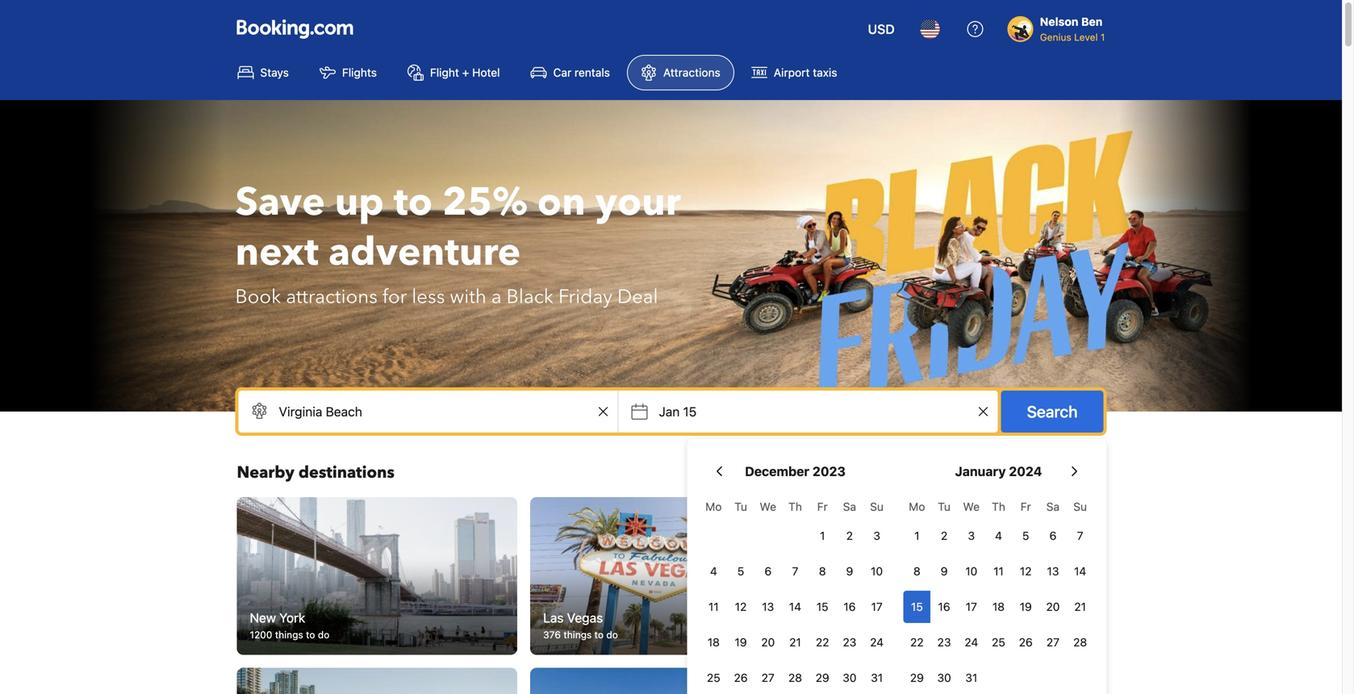 Task type: vqa. For each thing, say whether or not it's contained in the screenshot.


Task type: locate. For each thing, give the bounding box(es) containing it.
0 horizontal spatial 3
[[873, 529, 880, 542]]

5 right 4 january 2024 checkbox
[[1022, 529, 1029, 542]]

1 vertical spatial 18
[[708, 636, 720, 649]]

14 for 14 december 2023 option
[[789, 600, 801, 613]]

0 horizontal spatial sa
[[843, 500, 856, 513]]

29 inside the 29 checkbox
[[816, 671, 829, 684]]

11 left 12 checkbox
[[709, 600, 719, 613]]

25 for 25 checkbox
[[707, 671, 720, 684]]

3 December 2023 checkbox
[[863, 520, 891, 552]]

nelson
[[1040, 15, 1079, 28]]

2 for january 2024
[[941, 529, 948, 542]]

mo up 4 checkbox
[[706, 500, 722, 513]]

21
[[1074, 600, 1086, 613], [789, 636, 801, 649]]

we
[[760, 500, 776, 513], [963, 500, 980, 513]]

do right 24 december 2023 checkbox
[[897, 629, 909, 640]]

1 vertical spatial 11
[[709, 600, 719, 613]]

14 right 13 checkbox on the bottom right of page
[[1074, 565, 1086, 578]]

19
[[1020, 600, 1032, 613], [735, 636, 747, 649]]

23 down the key
[[843, 636, 857, 649]]

0 horizontal spatial 6
[[765, 565, 772, 578]]

19 inside option
[[735, 636, 747, 649]]

1 horizontal spatial 1
[[915, 529, 920, 542]]

16 December 2023 checkbox
[[836, 591, 863, 623]]

1 31 from the left
[[871, 671, 883, 684]]

25 for 25 option
[[992, 636, 1005, 649]]

0 vertical spatial 20
[[1046, 600, 1060, 613]]

0 horizontal spatial 23
[[843, 636, 857, 649]]

25 January 2024 checkbox
[[985, 626, 1012, 659]]

las vegas image
[[530, 497, 811, 655]]

things inside new york 1200 things to do
[[275, 629, 303, 640]]

23 right '22 january 2024' checkbox
[[937, 636, 951, 649]]

14 inside option
[[789, 600, 801, 613]]

3 right 2 option
[[873, 529, 880, 542]]

1 vertical spatial 27
[[762, 671, 775, 684]]

less
[[412, 284, 445, 310]]

15 right 14 december 2023 option
[[817, 600, 829, 613]]

1 vertical spatial 28
[[788, 671, 802, 684]]

0 horizontal spatial 30
[[843, 671, 857, 684]]

january
[[955, 464, 1006, 479]]

28 right "27" option
[[788, 671, 802, 684]]

things down vegas on the left bottom
[[564, 629, 592, 640]]

1 inside nelson ben genius level 1
[[1101, 31, 1105, 43]]

1 for january 2024
[[915, 529, 920, 542]]

13
[[1047, 565, 1059, 578], [762, 600, 774, 613]]

13 inside checkbox
[[1047, 565, 1059, 578]]

1 vertical spatial 13
[[762, 600, 774, 613]]

8 for 8 december 2023 option
[[819, 565, 826, 578]]

1 horizontal spatial 21
[[1074, 600, 1086, 613]]

do inside new york 1200 things to do
[[318, 629, 330, 640]]

5 for 5 option
[[1022, 529, 1029, 542]]

14
[[1074, 565, 1086, 578], [789, 600, 801, 613]]

7 inside option
[[792, 565, 798, 578]]

20 January 2024 checkbox
[[1040, 591, 1067, 623]]

1 3 from the left
[[873, 529, 880, 542]]

13 for 13 option
[[762, 600, 774, 613]]

taxis
[[813, 66, 837, 79]]

1 vertical spatial 6
[[765, 565, 772, 578]]

4 December 2023 checkbox
[[700, 555, 727, 588]]

sa for 2024
[[1047, 500, 1060, 513]]

1 2 from the left
[[846, 529, 853, 542]]

0 horizontal spatial do
[[318, 629, 330, 640]]

15 left 16 january 2024 checkbox
[[911, 600, 923, 613]]

29 left "30 january 2024" checkbox
[[910, 671, 924, 684]]

30 inside checkbox
[[937, 671, 951, 684]]

0 horizontal spatial 10
[[871, 565, 883, 578]]

9 December 2023 checkbox
[[836, 555, 863, 588]]

14 December 2023 checkbox
[[782, 591, 809, 623]]

1 horizontal spatial 16
[[938, 600, 950, 613]]

fr up 5 option
[[1021, 500, 1031, 513]]

to down the west
[[886, 629, 895, 640]]

3
[[873, 529, 880, 542], [968, 529, 975, 542]]

0 horizontal spatial 19
[[735, 636, 747, 649]]

20 right 19 december 2023 option
[[761, 636, 775, 649]]

29 for the 29 checkbox
[[816, 671, 829, 684]]

0 vertical spatial 4
[[995, 529, 1002, 542]]

1 23 from the left
[[843, 636, 857, 649]]

3 do from the left
[[897, 629, 909, 640]]

1 sa from the left
[[843, 500, 856, 513]]

1 horizontal spatial mo
[[909, 500, 925, 513]]

we up '3 january 2024' checkbox
[[963, 500, 980, 513]]

17
[[871, 600, 883, 613], [966, 600, 977, 613]]

las vegas 376 things to do
[[543, 610, 618, 640]]

12 inside "checkbox"
[[1020, 565, 1032, 578]]

0 horizontal spatial 1
[[820, 529, 825, 542]]

we for january
[[963, 500, 980, 513]]

fr for 2023
[[817, 500, 828, 513]]

5 January 2024 checkbox
[[1012, 520, 1040, 552]]

1 horizontal spatial 31
[[965, 671, 978, 684]]

20 right 19 january 2024 'option'
[[1046, 600, 1060, 613]]

9 inside "option"
[[846, 565, 853, 578]]

flight + hotel
[[430, 66, 500, 79]]

17 right 16 january 2024 checkbox
[[966, 600, 977, 613]]

1 things from the left
[[275, 629, 303, 640]]

grid for january
[[903, 491, 1094, 694]]

do inside key west 118 things to do
[[897, 629, 909, 640]]

22 inside checkbox
[[816, 636, 829, 649]]

28 right 27 'checkbox'
[[1073, 636, 1087, 649]]

destinations
[[298, 462, 395, 484]]

1 mo from the left
[[706, 500, 722, 513]]

2 23 from the left
[[937, 636, 951, 649]]

2 horizontal spatial do
[[897, 629, 909, 640]]

30 right 29 option
[[937, 671, 951, 684]]

31 for 31 option at the right of page
[[965, 671, 978, 684]]

1 vertical spatial 26
[[734, 671, 748, 684]]

1 horizontal spatial 20
[[1046, 600, 1060, 613]]

1 horizontal spatial 26
[[1019, 636, 1033, 649]]

mo for january
[[909, 500, 925, 513]]

do for york
[[318, 629, 330, 640]]

28 January 2024 checkbox
[[1067, 626, 1094, 659]]

1 horizontal spatial 19
[[1020, 600, 1032, 613]]

0 vertical spatial 13
[[1047, 565, 1059, 578]]

stays link
[[224, 55, 303, 90]]

0 vertical spatial 7
[[1077, 529, 1083, 542]]

tu
[[735, 500, 747, 513], [938, 500, 951, 513]]

21 for 21 december 2023 option on the right bottom of the page
[[789, 636, 801, 649]]

york
[[279, 610, 305, 626]]

26
[[1019, 636, 1033, 649], [734, 671, 748, 684]]

29 right 28 checkbox
[[816, 671, 829, 684]]

2 17 from the left
[[966, 600, 977, 613]]

las
[[543, 610, 564, 626]]

with
[[450, 284, 487, 310]]

31 January 2024 checkbox
[[958, 662, 985, 694]]

2 horizontal spatial 15
[[911, 600, 923, 613]]

1 horizontal spatial 24
[[965, 636, 978, 649]]

2 2 from the left
[[941, 529, 948, 542]]

1 for december 2023
[[820, 529, 825, 542]]

19 inside 'option'
[[1020, 600, 1032, 613]]

14 inside option
[[1074, 565, 1086, 578]]

level
[[1074, 31, 1098, 43]]

6 inside option
[[765, 565, 772, 578]]

18 inside 18 checkbox
[[708, 636, 720, 649]]

0 horizontal spatial 27
[[762, 671, 775, 684]]

17 inside option
[[871, 600, 883, 613]]

0 vertical spatial 25
[[992, 636, 1005, 649]]

26 right 25 checkbox
[[734, 671, 748, 684]]

1 vertical spatial 14
[[789, 600, 801, 613]]

5 for 5 'option'
[[737, 565, 744, 578]]

19 for 19 january 2024 'option'
[[1020, 600, 1032, 613]]

save
[[235, 176, 325, 229]]

1 vertical spatial 21
[[789, 636, 801, 649]]

do for west
[[897, 629, 909, 640]]

7 right 6 december 2023 option
[[792, 565, 798, 578]]

21 right 20 january 2024 checkbox at right bottom
[[1074, 600, 1086, 613]]

17 right the '16' checkbox
[[871, 600, 883, 613]]

15 inside 'option'
[[817, 600, 829, 613]]

19 right 18 checkbox
[[735, 636, 747, 649]]

6 for 6 january 2024 checkbox
[[1050, 529, 1057, 542]]

things for west
[[855, 629, 883, 640]]

0 horizontal spatial 7
[[792, 565, 798, 578]]

27
[[1047, 636, 1060, 649], [762, 671, 775, 684]]

12 left 13 option
[[735, 600, 747, 613]]

15
[[683, 404, 697, 419], [817, 600, 829, 613], [911, 600, 923, 613]]

5 inside option
[[1022, 529, 1029, 542]]

tu for december
[[735, 500, 747, 513]]

21 right 20 checkbox
[[789, 636, 801, 649]]

1 left 2 option
[[820, 529, 825, 542]]

fr
[[817, 500, 828, 513], [1021, 500, 1031, 513]]

13 inside option
[[762, 600, 774, 613]]

sa up 2 option
[[843, 500, 856, 513]]

15 inside option
[[911, 600, 923, 613]]

29 December 2023 checkbox
[[809, 662, 836, 694]]

2 29 from the left
[[910, 671, 924, 684]]

21 for 21 january 2024 option
[[1074, 600, 1086, 613]]

new
[[250, 610, 276, 626]]

1 horizontal spatial 6
[[1050, 529, 1057, 542]]

19 right 18 january 2024 checkbox
[[1020, 600, 1032, 613]]

12
[[1020, 565, 1032, 578], [735, 600, 747, 613]]

things inside key west 118 things to do
[[855, 629, 883, 640]]

26 for 26 december 2023 option
[[734, 671, 748, 684]]

14 right 13 option
[[789, 600, 801, 613]]

9 right 8 december 2023 option
[[846, 565, 853, 578]]

13 January 2024 checkbox
[[1040, 555, 1067, 588]]

27 January 2024 checkbox
[[1040, 626, 1067, 659]]

8 inside "checkbox"
[[914, 565, 921, 578]]

24 down the west
[[870, 636, 884, 649]]

3 left 4 january 2024 checkbox
[[968, 529, 975, 542]]

1 vertical spatial 5
[[737, 565, 744, 578]]

grid
[[700, 491, 891, 694], [903, 491, 1094, 694]]

15 cell
[[903, 588, 931, 623]]

1 horizontal spatial 4
[[995, 529, 1002, 542]]

31 December 2023 checkbox
[[863, 662, 891, 694]]

3 January 2024 checkbox
[[958, 520, 985, 552]]

1 tu from the left
[[735, 500, 747, 513]]

29
[[816, 671, 829, 684], [910, 671, 924, 684]]

1 su from the left
[[870, 500, 884, 513]]

11
[[994, 565, 1004, 578], [709, 600, 719, 613]]

25 December 2023 checkbox
[[700, 662, 727, 694]]

1 16 from the left
[[844, 600, 856, 613]]

28
[[1073, 636, 1087, 649], [788, 671, 802, 684]]

26 right 25 option
[[1019, 636, 1033, 649]]

11 inside checkbox
[[994, 565, 1004, 578]]

24 inside checkbox
[[870, 636, 884, 649]]

25 inside checkbox
[[707, 671, 720, 684]]

1 horizontal spatial do
[[606, 629, 618, 640]]

1 grid from the left
[[700, 491, 891, 694]]

29 for 29 option
[[910, 671, 924, 684]]

2 10 from the left
[[965, 565, 978, 578]]

2 mo from the left
[[909, 500, 925, 513]]

8 right 7 december 2023 option
[[819, 565, 826, 578]]

31
[[871, 671, 883, 684], [965, 671, 978, 684]]

do inside las vegas 376 things to do
[[606, 629, 618, 640]]

0 vertical spatial 5
[[1022, 529, 1029, 542]]

0 vertical spatial 28
[[1073, 636, 1087, 649]]

1 horizontal spatial 9
[[941, 565, 948, 578]]

4 right '3 january 2024' checkbox
[[995, 529, 1002, 542]]

search button
[[1001, 391, 1104, 433]]

th for january
[[992, 500, 1005, 513]]

24 for 24 january 2024 checkbox
[[965, 636, 978, 649]]

sa
[[843, 500, 856, 513], [1047, 500, 1060, 513]]

9 inside option
[[941, 565, 948, 578]]

fr for 2024
[[1021, 500, 1031, 513]]

0 horizontal spatial we
[[760, 500, 776, 513]]

11 inside option
[[709, 600, 719, 613]]

december
[[745, 464, 810, 479]]

1 do from the left
[[318, 629, 330, 640]]

18
[[993, 600, 1005, 613], [708, 636, 720, 649]]

30 for 30 option
[[843, 671, 857, 684]]

27 December 2023 checkbox
[[755, 662, 782, 694]]

3 inside the 3 december 2023 checkbox
[[873, 529, 880, 542]]

21 December 2023 checkbox
[[782, 626, 809, 659]]

new york 1200 things to do
[[250, 610, 330, 640]]

0 horizontal spatial 12
[[735, 600, 747, 613]]

next
[[235, 226, 319, 279]]

20 December 2023 checkbox
[[755, 626, 782, 659]]

16 right 15 january 2024 option
[[938, 600, 950, 613]]

1 horizontal spatial 14
[[1074, 565, 1086, 578]]

do right 1200
[[318, 629, 330, 640]]

2 grid from the left
[[903, 491, 1094, 694]]

2 sa from the left
[[1047, 500, 1060, 513]]

to for new york
[[306, 629, 315, 640]]

2 31 from the left
[[965, 671, 978, 684]]

1 horizontal spatial fr
[[1021, 500, 1031, 513]]

0 horizontal spatial 8
[[819, 565, 826, 578]]

0 vertical spatial 27
[[1047, 636, 1060, 649]]

attractions link
[[627, 55, 734, 90]]

2 30 from the left
[[937, 671, 951, 684]]

0 vertical spatial 18
[[993, 600, 1005, 613]]

new york image
[[237, 497, 517, 655]]

0 horizontal spatial 4
[[710, 565, 717, 578]]

25 left 26 december 2023 option
[[707, 671, 720, 684]]

31 inside 31 december 2023 option
[[871, 671, 883, 684]]

3 for january 2024
[[968, 529, 975, 542]]

to inside new york 1200 things to do
[[306, 629, 315, 640]]

1 horizontal spatial 5
[[1022, 529, 1029, 542]]

we down december at the bottom right of page
[[760, 500, 776, 513]]

12 left 13 checkbox on the bottom right of page
[[1020, 565, 1032, 578]]

9 for "9 december 2023" "option"
[[846, 565, 853, 578]]

27 inside option
[[762, 671, 775, 684]]

27 right 26 option at the right
[[1047, 636, 1060, 649]]

do for vegas
[[606, 629, 618, 640]]

13 left 14 december 2023 option
[[762, 600, 774, 613]]

22 for 22 checkbox on the right bottom
[[816, 636, 829, 649]]

6
[[1050, 529, 1057, 542], [765, 565, 772, 578]]

0 horizontal spatial 17
[[871, 600, 883, 613]]

0 vertical spatial 14
[[1074, 565, 1086, 578]]

1 horizontal spatial 28
[[1073, 636, 1087, 649]]

0 horizontal spatial 25
[[707, 671, 720, 684]]

2 horizontal spatial things
[[855, 629, 883, 640]]

2 16 from the left
[[938, 600, 950, 613]]

376
[[543, 629, 561, 640]]

7 inside checkbox
[[1077, 529, 1083, 542]]

2 inside option
[[846, 529, 853, 542]]

22 left "118" at bottom
[[816, 636, 829, 649]]

2023
[[813, 464, 846, 479]]

30
[[843, 671, 857, 684], [937, 671, 951, 684]]

0 horizontal spatial 28
[[788, 671, 802, 684]]

5
[[1022, 529, 1029, 542], [737, 565, 744, 578]]

to inside save up to 25% on your next adventure book attractions for less with a black friday deal
[[394, 176, 433, 229]]

7 right 6 january 2024 checkbox
[[1077, 529, 1083, 542]]

22 December 2023 checkbox
[[809, 626, 836, 659]]

0 horizontal spatial things
[[275, 629, 303, 640]]

sa up 6 january 2024 checkbox
[[1047, 500, 1060, 513]]

do
[[318, 629, 330, 640], [606, 629, 618, 640], [897, 629, 909, 640]]

29 January 2024 checkbox
[[903, 662, 931, 694]]

1 9 from the left
[[846, 565, 853, 578]]

1 30 from the left
[[843, 671, 857, 684]]

19 December 2023 checkbox
[[727, 626, 755, 659]]

2 fr from the left
[[1021, 500, 1031, 513]]

2 horizontal spatial 1
[[1101, 31, 1105, 43]]

1 right level
[[1101, 31, 1105, 43]]

things for york
[[275, 629, 303, 640]]

17 December 2023 checkbox
[[863, 591, 891, 623]]

26 January 2024 checkbox
[[1012, 626, 1040, 659]]

3 inside '3 january 2024' checkbox
[[968, 529, 975, 542]]

mo
[[706, 500, 722, 513], [909, 500, 925, 513]]

11 for 11 option
[[709, 600, 719, 613]]

1 horizontal spatial 22
[[910, 636, 924, 649]]

9 right 8 january 2024 "checkbox"
[[941, 565, 948, 578]]

29 inside 29 option
[[910, 671, 924, 684]]

1 horizontal spatial we
[[963, 500, 980, 513]]

25 right 24 january 2024 checkbox
[[992, 636, 1005, 649]]

2 right 1 checkbox
[[941, 529, 948, 542]]

30 inside option
[[843, 671, 857, 684]]

10 for 10 january 2024 option
[[965, 565, 978, 578]]

0 horizontal spatial th
[[789, 500, 802, 513]]

5 December 2023 checkbox
[[727, 555, 755, 588]]

17 inside checkbox
[[966, 600, 977, 613]]

flights
[[342, 66, 377, 79]]

2 right 1 december 2023 checkbox
[[846, 529, 853, 542]]

su up "7 january 2024" checkbox
[[1074, 500, 1087, 513]]

24
[[870, 636, 884, 649], [965, 636, 978, 649]]

10 right 9 january 2024 option
[[965, 565, 978, 578]]

su up the 3 december 2023 checkbox
[[870, 500, 884, 513]]

22
[[816, 636, 829, 649], [910, 636, 924, 649]]

2 8 from the left
[[914, 565, 921, 578]]

5 left 6 december 2023 option
[[737, 565, 744, 578]]

car rentals link
[[517, 55, 624, 90]]

1 vertical spatial 20
[[761, 636, 775, 649]]

25%
[[442, 176, 528, 229]]

1 horizontal spatial 8
[[914, 565, 921, 578]]

to right 1200
[[306, 629, 315, 640]]

4 left 5 'option'
[[710, 565, 717, 578]]

0 vertical spatial 26
[[1019, 636, 1033, 649]]

1 vertical spatial 7
[[792, 565, 798, 578]]

1 10 from the left
[[871, 565, 883, 578]]

things down the west
[[855, 629, 883, 640]]

8
[[819, 565, 826, 578], [914, 565, 921, 578]]

7 for 7 december 2023 option
[[792, 565, 798, 578]]

to inside key west 118 things to do
[[886, 629, 895, 640]]

key west 118 things to do
[[837, 610, 909, 640]]

22 inside checkbox
[[910, 636, 924, 649]]

1 horizontal spatial 30
[[937, 671, 951, 684]]

1 th from the left
[[789, 500, 802, 513]]

to right up
[[394, 176, 433, 229]]

27 right 26 december 2023 option
[[762, 671, 775, 684]]

1 horizontal spatial 23
[[937, 636, 951, 649]]

1 22 from the left
[[816, 636, 829, 649]]

2 do from the left
[[606, 629, 618, 640]]

0 vertical spatial 12
[[1020, 565, 1032, 578]]

2 December 2023 checkbox
[[836, 520, 863, 552]]

fr up 1 december 2023 checkbox
[[817, 500, 828, 513]]

23 inside option
[[937, 636, 951, 649]]

5 inside 'option'
[[737, 565, 744, 578]]

1 horizontal spatial 15
[[817, 600, 829, 613]]

do right 376
[[606, 629, 618, 640]]

0 horizontal spatial 26
[[734, 671, 748, 684]]

23 inside checkbox
[[843, 636, 857, 649]]

23
[[843, 636, 857, 649], [937, 636, 951, 649]]

things inside las vegas 376 things to do
[[564, 629, 592, 640]]

3 things from the left
[[855, 629, 883, 640]]

1 horizontal spatial su
[[1074, 500, 1087, 513]]

mo up 1 checkbox
[[909, 500, 925, 513]]

1
[[1101, 31, 1105, 43], [820, 529, 825, 542], [915, 529, 920, 542]]

0 horizontal spatial 13
[[762, 600, 774, 613]]

genius
[[1040, 31, 1072, 43]]

things for vegas
[[564, 629, 592, 640]]

vegas
[[567, 610, 603, 626]]

4
[[995, 529, 1002, 542], [710, 565, 717, 578]]

1 horizontal spatial 18
[[993, 600, 1005, 613]]

31 right 30 option
[[871, 671, 883, 684]]

0 horizontal spatial 20
[[761, 636, 775, 649]]

10 January 2024 checkbox
[[958, 555, 985, 588]]

13 right 12 "checkbox"
[[1047, 565, 1059, 578]]

6 right 5 'option'
[[765, 565, 772, 578]]

1 we from the left
[[760, 500, 776, 513]]

1 horizontal spatial 25
[[992, 636, 1005, 649]]

1 fr from the left
[[817, 500, 828, 513]]

th up 4 january 2024 checkbox
[[992, 500, 1005, 513]]

0 horizontal spatial su
[[870, 500, 884, 513]]

18 left 19 december 2023 option
[[708, 636, 720, 649]]

16
[[844, 600, 856, 613], [938, 600, 950, 613]]

0 horizontal spatial 11
[[709, 600, 719, 613]]

0 horizontal spatial fr
[[817, 500, 828, 513]]

san diego image
[[237, 668, 517, 694]]

1 horizontal spatial 3
[[968, 529, 975, 542]]

flights link
[[306, 55, 391, 90]]

1 vertical spatial 4
[[710, 565, 717, 578]]

to inside las vegas 376 things to do
[[595, 629, 604, 640]]

2 3 from the left
[[968, 529, 975, 542]]

1 vertical spatial 25
[[707, 671, 720, 684]]

1 horizontal spatial 2
[[941, 529, 948, 542]]

0 horizontal spatial 22
[[816, 636, 829, 649]]

22 left the 23 option
[[910, 636, 924, 649]]

27 inside 'checkbox'
[[1047, 636, 1060, 649]]

1 horizontal spatial sa
[[1047, 500, 1060, 513]]

0 horizontal spatial 29
[[816, 671, 829, 684]]

18 inside 18 january 2024 checkbox
[[993, 600, 1005, 613]]

24 right the 23 option
[[965, 636, 978, 649]]

key west image
[[824, 497, 1104, 655]]

0 horizontal spatial tu
[[735, 500, 747, 513]]

2 things from the left
[[564, 629, 592, 640]]

1 horizontal spatial 10
[[965, 565, 978, 578]]

30 January 2024 checkbox
[[931, 662, 958, 694]]

things down york
[[275, 629, 303, 640]]

6 right 5 option
[[1050, 529, 1057, 542]]

6 December 2023 checkbox
[[755, 555, 782, 588]]

0 horizontal spatial mo
[[706, 500, 722, 513]]

14 for 14 january 2024 option
[[1074, 565, 1086, 578]]

25 inside option
[[992, 636, 1005, 649]]

9
[[846, 565, 853, 578], [941, 565, 948, 578]]

th
[[789, 500, 802, 513], [992, 500, 1005, 513]]

10
[[871, 565, 883, 578], [965, 565, 978, 578]]

save up to 25% on your next adventure book attractions for less with a black friday deal
[[235, 176, 681, 310]]

17 for 17 option
[[871, 600, 883, 613]]

16 January 2024 checkbox
[[931, 591, 958, 623]]

23 December 2023 checkbox
[[836, 626, 863, 659]]

30 right the 29 checkbox
[[843, 671, 857, 684]]

0 horizontal spatial 18
[[708, 636, 720, 649]]

su for 2024
[[1074, 500, 1087, 513]]

nearby destinations
[[237, 462, 395, 484]]

28 inside 'checkbox'
[[1073, 636, 1087, 649]]

1 17 from the left
[[871, 600, 883, 613]]

16 right 15 december 2023 'option'
[[844, 600, 856, 613]]

31 inside 31 option
[[965, 671, 978, 684]]

2 we from the left
[[963, 500, 980, 513]]

1 horizontal spatial grid
[[903, 491, 1094, 694]]

8 left 9 january 2024 option
[[914, 565, 921, 578]]

2 22 from the left
[[910, 636, 924, 649]]

0 horizontal spatial 9
[[846, 565, 853, 578]]

2
[[846, 529, 853, 542], [941, 529, 948, 542]]

tu down december at the bottom right of page
[[735, 500, 747, 513]]

8 inside option
[[819, 565, 826, 578]]

11 right 10 january 2024 option
[[994, 565, 1004, 578]]

su
[[870, 500, 884, 513], [1074, 500, 1087, 513]]

friday
[[558, 284, 613, 310]]

to down vegas on the left bottom
[[595, 629, 604, 640]]

1 29 from the left
[[816, 671, 829, 684]]

31 right "30 january 2024" checkbox
[[965, 671, 978, 684]]

0 horizontal spatial grid
[[700, 491, 891, 694]]

2 tu from the left
[[938, 500, 951, 513]]

1 horizontal spatial 27
[[1047, 636, 1060, 649]]

th down the december 2023
[[789, 500, 802, 513]]

17 for the 17 january 2024 checkbox at the bottom of the page
[[966, 600, 977, 613]]

tu up 2 checkbox
[[938, 500, 951, 513]]

2 su from the left
[[1074, 500, 1087, 513]]

1 8 from the left
[[819, 565, 826, 578]]

6 inside checkbox
[[1050, 529, 1057, 542]]

2 inside checkbox
[[941, 529, 948, 542]]

1 horizontal spatial 12
[[1020, 565, 1032, 578]]

+
[[462, 66, 469, 79]]

1 horizontal spatial 29
[[910, 671, 924, 684]]

12 inside checkbox
[[735, 600, 747, 613]]

1 left 2 checkbox
[[915, 529, 920, 542]]

1 horizontal spatial 11
[[994, 565, 1004, 578]]

to
[[394, 176, 433, 229], [306, 629, 315, 640], [595, 629, 604, 640], [886, 629, 895, 640]]

2 24 from the left
[[965, 636, 978, 649]]

1 24 from the left
[[870, 636, 884, 649]]

28 inside checkbox
[[788, 671, 802, 684]]

grid for december
[[700, 491, 891, 694]]

10 right "9 december 2023" "option"
[[871, 565, 883, 578]]

2 9 from the left
[[941, 565, 948, 578]]

1 vertical spatial 19
[[735, 636, 747, 649]]

2 th from the left
[[992, 500, 1005, 513]]

18 right the 17 january 2024 checkbox at the bottom of the page
[[993, 600, 1005, 613]]

24 inside checkbox
[[965, 636, 978, 649]]

15 right jan
[[683, 404, 697, 419]]



Task type: describe. For each thing, give the bounding box(es) containing it.
4 January 2024 checkbox
[[985, 520, 1012, 552]]

31 for 31 december 2023 option in the bottom right of the page
[[871, 671, 883, 684]]

december 2023
[[745, 464, 846, 479]]

search
[[1027, 402, 1078, 421]]

to for key west
[[886, 629, 895, 640]]

15 December 2023 checkbox
[[809, 591, 836, 623]]

11 for 11 checkbox on the right bottom
[[994, 565, 1004, 578]]

7 for "7 january 2024" checkbox
[[1077, 529, 1083, 542]]

on
[[537, 176, 586, 229]]

14 January 2024 checkbox
[[1067, 555, 1094, 588]]

13 December 2023 checkbox
[[755, 591, 782, 623]]

20 for 20 checkbox
[[761, 636, 775, 649]]

3 for december 2023
[[873, 529, 880, 542]]

24 for 24 december 2023 checkbox
[[870, 636, 884, 649]]

6 January 2024 checkbox
[[1040, 520, 1067, 552]]

book
[[235, 284, 281, 310]]

usd button
[[858, 10, 904, 48]]

12 for 12 "checkbox"
[[1020, 565, 1032, 578]]

24 January 2024 checkbox
[[958, 626, 985, 659]]

1 January 2024 checkbox
[[903, 520, 931, 552]]

27 for "27" option
[[762, 671, 775, 684]]

18 January 2024 checkbox
[[985, 591, 1012, 623]]

to for las vegas
[[595, 629, 604, 640]]

10 for 10 december 2023 option
[[871, 565, 883, 578]]

a
[[491, 284, 502, 310]]

8 for 8 january 2024 "checkbox"
[[914, 565, 921, 578]]

airport taxis link
[[737, 55, 851, 90]]

airport
[[774, 66, 810, 79]]

nelson ben genius level 1
[[1040, 15, 1105, 43]]

attractions
[[286, 284, 378, 310]]

19 January 2024 checkbox
[[1012, 591, 1040, 623]]

15 for 15 january 2024 option
[[911, 600, 923, 613]]

12 December 2023 checkbox
[[727, 591, 755, 623]]

your account menu nelson ben genius level 1 element
[[1008, 7, 1112, 44]]

26 December 2023 checkbox
[[727, 662, 755, 694]]

30 December 2023 checkbox
[[836, 662, 863, 694]]

15 for 15 december 2023 'option'
[[817, 600, 829, 613]]

22 for '22 january 2024' checkbox
[[910, 636, 924, 649]]

flight
[[430, 66, 459, 79]]

we for december
[[760, 500, 776, 513]]

ben
[[1081, 15, 1103, 28]]

27 for 27 'checkbox'
[[1047, 636, 1060, 649]]

9 for 9 january 2024 option
[[941, 565, 948, 578]]

west
[[862, 610, 891, 626]]

th for december
[[789, 500, 802, 513]]

6 for 6 december 2023 option
[[765, 565, 772, 578]]

key
[[837, 610, 858, 626]]

january 2024
[[955, 464, 1042, 479]]

8 December 2023 checkbox
[[809, 555, 836, 588]]

9 January 2024 checkbox
[[931, 555, 958, 588]]

your
[[595, 176, 681, 229]]

attractions
[[663, 66, 721, 79]]

1 December 2023 checkbox
[[809, 520, 836, 552]]

airport taxis
[[774, 66, 837, 79]]

mo for december
[[706, 500, 722, 513]]

0 horizontal spatial 15
[[683, 404, 697, 419]]

nearby
[[237, 462, 294, 484]]

8 January 2024 checkbox
[[903, 555, 931, 588]]

118
[[837, 629, 852, 640]]

tu for january
[[938, 500, 951, 513]]

new orleans image
[[824, 668, 1104, 694]]

28 for the 28 'checkbox'
[[1073, 636, 1087, 649]]

23 for the 23 option
[[937, 636, 951, 649]]

Where are you going? search field
[[238, 391, 618, 433]]

16 for 16 january 2024 checkbox
[[938, 600, 950, 613]]

13 for 13 checkbox on the bottom right of page
[[1047, 565, 1059, 578]]

24 December 2023 checkbox
[[863, 626, 891, 659]]

7 December 2023 checkbox
[[782, 555, 809, 588]]

28 December 2023 checkbox
[[782, 662, 809, 694]]

18 for 18 checkbox
[[708, 636, 720, 649]]

22 January 2024 checkbox
[[903, 626, 931, 659]]

19 for 19 december 2023 option
[[735, 636, 747, 649]]

su for 2023
[[870, 500, 884, 513]]

17 January 2024 checkbox
[[958, 591, 985, 623]]

adventure
[[328, 226, 521, 279]]

miami image
[[530, 668, 811, 694]]

jan
[[659, 404, 680, 419]]

deal
[[617, 284, 658, 310]]

for
[[382, 284, 407, 310]]

car
[[553, 66, 572, 79]]

15 January 2024 checkbox
[[903, 591, 931, 623]]

23 January 2024 checkbox
[[931, 626, 958, 659]]

18 for 18 january 2024 checkbox
[[993, 600, 1005, 613]]

sa for 2023
[[843, 500, 856, 513]]

jan 15
[[659, 404, 697, 419]]

hotel
[[472, 66, 500, 79]]

usd
[[868, 21, 895, 37]]

4 for 4 checkbox
[[710, 565, 717, 578]]

stays
[[260, 66, 289, 79]]

4 for 4 january 2024 checkbox
[[995, 529, 1002, 542]]

28 for 28 checkbox
[[788, 671, 802, 684]]

2 January 2024 checkbox
[[931, 520, 958, 552]]

18 December 2023 checkbox
[[700, 626, 727, 659]]

1200
[[250, 629, 272, 640]]

11 January 2024 checkbox
[[985, 555, 1012, 588]]

2024
[[1009, 464, 1042, 479]]

23 for 23 december 2023 checkbox at bottom right
[[843, 636, 857, 649]]

12 January 2024 checkbox
[[1012, 555, 1040, 588]]

booking.com image
[[237, 19, 353, 39]]

2 for december 2023
[[846, 529, 853, 542]]

10 December 2023 checkbox
[[863, 555, 891, 588]]

7 January 2024 checkbox
[[1067, 520, 1094, 552]]

11 December 2023 checkbox
[[700, 591, 727, 623]]

26 for 26 option at the right
[[1019, 636, 1033, 649]]

20 for 20 january 2024 checkbox at right bottom
[[1046, 600, 1060, 613]]

black
[[507, 284, 554, 310]]

16 for the '16' checkbox
[[844, 600, 856, 613]]

flight + hotel link
[[394, 55, 514, 90]]

rentals
[[575, 66, 610, 79]]

30 for "30 january 2024" checkbox
[[937, 671, 951, 684]]

car rentals
[[553, 66, 610, 79]]

21 January 2024 checkbox
[[1067, 591, 1094, 623]]

up
[[335, 176, 384, 229]]

12 for 12 checkbox
[[735, 600, 747, 613]]



